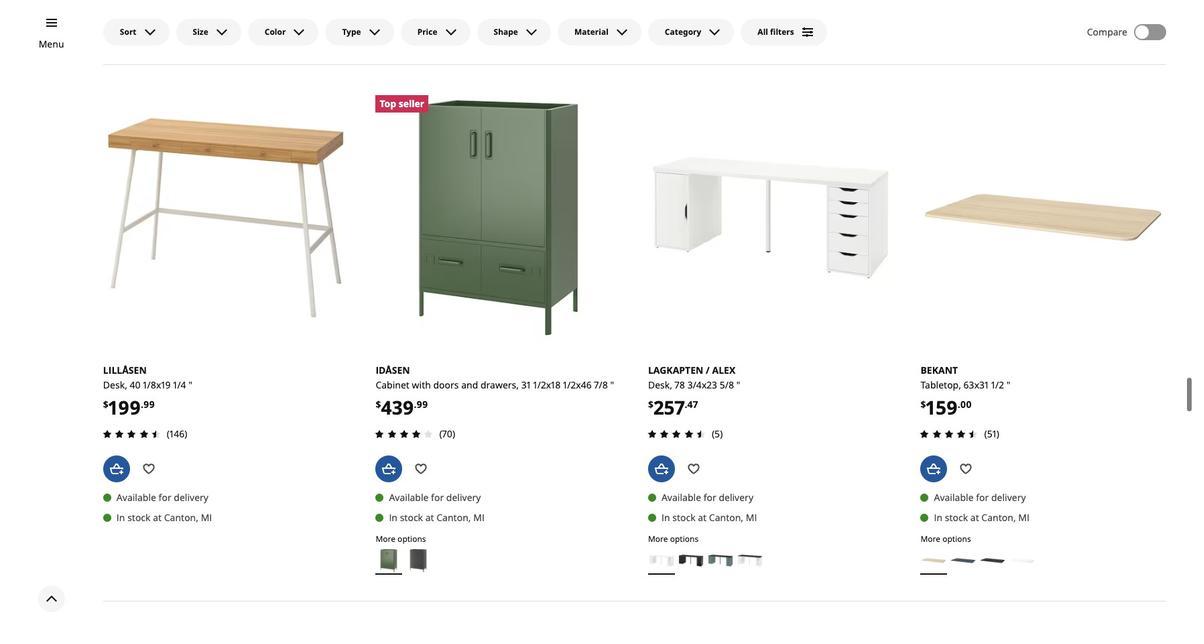 Task type: vqa. For each thing, say whether or not it's contained in the screenshot.
the for corresponding to 0
no



Task type: locate. For each thing, give the bounding box(es) containing it.
. down 1/8x19 on the left
[[141, 398, 144, 411]]

mi for 439
[[474, 511, 485, 524]]

available
[[117, 491, 156, 504], [662, 491, 701, 504], [389, 491, 429, 504], [934, 491, 974, 504]]

alex
[[712, 364, 736, 377]]

2 " from the left
[[737, 379, 741, 392]]

. inside lagkapten / alex desk, 78 3/4x23 5/8 " $ 257 . 47
[[685, 398, 688, 411]]

4 available for delivery from the left
[[934, 491, 1026, 504]]

stock for 199
[[127, 511, 151, 524]]

more
[[648, 533, 668, 545], [376, 533, 396, 545], [921, 533, 941, 545]]

.
[[141, 398, 144, 411], [685, 398, 688, 411], [414, 398, 417, 411], [958, 398, 961, 411]]

1 in from the left
[[117, 511, 125, 524]]

00
[[961, 398, 972, 411]]

price
[[417, 26, 438, 38]]

0 horizontal spatial desk,
[[103, 379, 127, 392]]

1 more options from the left
[[648, 533, 699, 545]]

1 stock from the left
[[127, 511, 151, 524]]

" right 7/8
[[611, 379, 614, 392]]

. down 78 on the right
[[685, 398, 688, 411]]

in for 159
[[934, 511, 943, 524]]

3 mi from the left
[[474, 511, 485, 524]]

available down review: 4.6 out of 5 stars. total reviews: 146 image
[[117, 491, 156, 504]]

1 $ from the left
[[103, 398, 109, 411]]

0 horizontal spatial more
[[376, 533, 396, 545]]

3 more from the left
[[921, 533, 941, 545]]

compare
[[1087, 25, 1128, 38], [121, 66, 155, 77], [393, 66, 428, 77], [666, 66, 700, 77], [938, 66, 973, 77]]

3 canton, from the left
[[437, 511, 471, 524]]

delivery down (70)
[[446, 491, 481, 504]]

3 delivery from the left
[[446, 491, 481, 504]]

3 for from the left
[[431, 491, 444, 504]]

available for 257
[[662, 491, 701, 504]]

3 available for delivery from the left
[[389, 491, 481, 504]]

2 available for delivery from the left
[[662, 491, 754, 504]]

1 at from the left
[[153, 511, 162, 524]]

stock for 439
[[400, 511, 423, 524]]

cabinet
[[376, 379, 410, 392]]

4 for from the left
[[976, 491, 989, 504]]

mi
[[201, 511, 212, 524], [746, 511, 757, 524], [474, 511, 485, 524], [1019, 511, 1030, 524]]

stock for 257
[[673, 511, 696, 524]]

4 " from the left
[[1007, 379, 1011, 392]]

31
[[521, 379, 531, 392]]

available down review: 4.4 out of 5 stars. total reviews: 5 image
[[662, 491, 701, 504]]

1 horizontal spatial more options
[[648, 533, 699, 545]]

at for 439
[[426, 511, 434, 524]]

(146)
[[167, 428, 187, 440]]

for
[[159, 491, 171, 504], [704, 491, 717, 504], [431, 491, 444, 504], [976, 491, 989, 504]]

available for delivery down the (5)
[[662, 491, 754, 504]]

2 mi from the left
[[746, 511, 757, 524]]

$ down tabletop, at right
[[921, 398, 926, 411]]

3 more options from the left
[[921, 533, 971, 545]]

2 . from the left
[[685, 398, 688, 411]]

1 in stock at canton, mi from the left
[[117, 511, 212, 524]]

1 available from the left
[[117, 491, 156, 504]]

1 mi from the left
[[201, 511, 212, 524]]

for for 439
[[431, 491, 444, 504]]

3 in stock at canton, mi from the left
[[389, 511, 485, 524]]

1 . from the left
[[141, 398, 144, 411]]

3 options from the left
[[943, 533, 971, 545]]

at
[[153, 511, 162, 524], [698, 511, 707, 524], [426, 511, 434, 524], [971, 511, 979, 524]]

$
[[103, 398, 109, 411], [648, 398, 654, 411], [376, 398, 381, 411], [921, 398, 926, 411]]

more options for 439
[[376, 533, 426, 545]]

available for delivery for 257
[[662, 491, 754, 504]]

"
[[189, 379, 192, 392], [737, 379, 741, 392], [611, 379, 614, 392], [1007, 379, 1011, 392]]

0 horizontal spatial options
[[398, 533, 426, 545]]

all filters button
[[741, 19, 827, 46]]

1 horizontal spatial options
[[670, 533, 699, 545]]

2 horizontal spatial more
[[921, 533, 941, 545]]

1 for from the left
[[159, 491, 171, 504]]

material button
[[558, 19, 642, 46]]

with
[[412, 379, 431, 392]]

more options
[[648, 533, 699, 545], [376, 533, 426, 545], [921, 533, 971, 545]]

available for delivery down (146)
[[117, 491, 209, 504]]

available for delivery
[[117, 491, 209, 504], [662, 491, 754, 504], [389, 491, 481, 504], [934, 491, 1026, 504]]

3 $ from the left
[[376, 398, 381, 411]]

4 available from the left
[[934, 491, 974, 504]]

99 inside 'lillåsen desk, 40 1/8x19 1/4 " $ 199 . 99'
[[144, 398, 155, 411]]

99 down 1/8x19 on the left
[[144, 398, 155, 411]]

. down tabletop, at right
[[958, 398, 961, 411]]

0 horizontal spatial 99
[[144, 398, 155, 411]]

1 desk, from the left
[[103, 379, 127, 392]]

mi for 199
[[201, 511, 212, 524]]

delivery down (51)
[[992, 491, 1026, 504]]

99 inside idåsen cabinet with doors and drawers, 31 1/2x18 1/2x46 7/8 " $ 439 . 99
[[417, 398, 428, 411]]

2 horizontal spatial options
[[943, 533, 971, 545]]

5/8
[[720, 379, 734, 392]]

for down (146)
[[159, 491, 171, 504]]

" inside bekant tabletop, 63x31 1/2 " $ 159 . 00
[[1007, 379, 1011, 392]]

99 down with
[[417, 398, 428, 411]]

1 delivery from the left
[[174, 491, 209, 504]]

delivery down the (5)
[[719, 491, 754, 504]]

2 canton, from the left
[[709, 511, 744, 524]]

99
[[144, 398, 155, 411], [417, 398, 428, 411]]

1 available for delivery from the left
[[117, 491, 209, 504]]

shape
[[494, 26, 518, 38]]

lillåsen
[[103, 364, 147, 377]]

2 more options from the left
[[376, 533, 426, 545]]

$ down the cabinet
[[376, 398, 381, 411]]

review: 4.6 out of 5 stars. total reviews: 146 image
[[99, 426, 164, 442]]

available down review: 4.2 out of 5 stars. total reviews: 70 'image'
[[389, 491, 429, 504]]

for down (51)
[[976, 491, 989, 504]]

4 $ from the left
[[921, 398, 926, 411]]

canton,
[[164, 511, 198, 524], [709, 511, 744, 524], [437, 511, 471, 524], [982, 511, 1016, 524]]

1 horizontal spatial desk,
[[648, 379, 673, 392]]

review: 4.5 out of 5 stars. total reviews: 51 image
[[917, 426, 982, 442]]

(70)
[[439, 428, 455, 440]]

2 for from the left
[[704, 491, 717, 504]]

4 . from the left
[[958, 398, 961, 411]]

" right 1/4
[[189, 379, 192, 392]]

doors
[[433, 379, 459, 392]]

4 delivery from the left
[[992, 491, 1026, 504]]

in stock at canton, mi
[[117, 511, 212, 524], [662, 511, 757, 524], [389, 511, 485, 524], [934, 511, 1030, 524]]

all filters
[[758, 26, 794, 38]]

for down the (5)
[[704, 491, 717, 504]]

available for 199
[[117, 491, 156, 504]]

options
[[670, 533, 699, 545], [398, 533, 426, 545], [943, 533, 971, 545]]

in
[[117, 511, 125, 524], [662, 511, 670, 524], [389, 511, 398, 524], [934, 511, 943, 524]]

2 $ from the left
[[648, 398, 654, 411]]

3 in from the left
[[389, 511, 398, 524]]

2 horizontal spatial more options
[[921, 533, 971, 545]]

canton, for 257
[[709, 511, 744, 524]]

review: 4.2 out of 5 stars. total reviews: 70 image
[[372, 426, 437, 442]]

$ down lillåsen
[[103, 398, 109, 411]]

3 " from the left
[[611, 379, 614, 392]]

4 at from the left
[[971, 511, 979, 524]]

bekant
[[921, 364, 958, 377]]

4 in stock at canton, mi from the left
[[934, 511, 1030, 524]]

4 mi from the left
[[1019, 511, 1030, 524]]

more for 257
[[648, 533, 668, 545]]

3 at from the left
[[426, 511, 434, 524]]

2 available from the left
[[662, 491, 701, 504]]

3 available from the left
[[389, 491, 429, 504]]

2 at from the left
[[698, 511, 707, 524]]

3 . from the left
[[414, 398, 417, 411]]

3 stock from the left
[[400, 511, 423, 524]]

2 options from the left
[[398, 533, 426, 545]]

199
[[109, 395, 141, 421]]

desk, left 78 on the right
[[648, 379, 673, 392]]

1 more from the left
[[648, 533, 668, 545]]

2 delivery from the left
[[719, 491, 754, 504]]

more for 159
[[921, 533, 941, 545]]

2 in stock at canton, mi from the left
[[662, 511, 757, 524]]

4 in from the left
[[934, 511, 943, 524]]

" right 1/2
[[1007, 379, 1011, 392]]

available down "review: 4.5 out of 5 stars. total reviews: 51" image on the bottom right
[[934, 491, 974, 504]]

1 canton, from the left
[[164, 511, 198, 524]]

for down (70)
[[431, 491, 444, 504]]

options for 159
[[943, 533, 971, 545]]

4 canton, from the left
[[982, 511, 1016, 524]]

canton, for 199
[[164, 511, 198, 524]]

0 horizontal spatial more options
[[376, 533, 426, 545]]

1 horizontal spatial more
[[648, 533, 668, 545]]

color button
[[248, 19, 319, 46]]

delivery down (146)
[[174, 491, 209, 504]]

stock
[[127, 511, 151, 524], [673, 511, 696, 524], [400, 511, 423, 524], [945, 511, 968, 524]]

type
[[342, 26, 361, 38]]

available for 159
[[934, 491, 974, 504]]

2 in from the left
[[662, 511, 670, 524]]

menu
[[39, 38, 64, 50]]

1 horizontal spatial 99
[[417, 398, 428, 411]]

1 options from the left
[[670, 533, 699, 545]]

top seller
[[380, 97, 424, 110]]

4 stock from the left
[[945, 511, 968, 524]]

and
[[461, 379, 478, 392]]

delivery
[[174, 491, 209, 504], [719, 491, 754, 504], [446, 491, 481, 504], [992, 491, 1026, 504]]

available for 439
[[389, 491, 429, 504]]

color
[[265, 26, 286, 38]]

. down with
[[414, 398, 417, 411]]

sort
[[120, 26, 136, 38]]

lagkapten
[[648, 364, 704, 377]]

" inside 'lillåsen desk, 40 1/8x19 1/4 " $ 199 . 99'
[[189, 379, 192, 392]]

1 " from the left
[[189, 379, 192, 392]]

seller
[[399, 97, 424, 110]]

$ up review: 4.4 out of 5 stars. total reviews: 5 image
[[648, 398, 654, 411]]

available for delivery down (51)
[[934, 491, 1026, 504]]

" right 5/8
[[737, 379, 741, 392]]

2 99 from the left
[[417, 398, 428, 411]]

desk,
[[103, 379, 127, 392], [648, 379, 673, 392]]

mi for 159
[[1019, 511, 1030, 524]]

desk, down lillåsen
[[103, 379, 127, 392]]

available for delivery for 159
[[934, 491, 1026, 504]]

available for delivery down (70)
[[389, 491, 481, 504]]

1 99 from the left
[[144, 398, 155, 411]]

" inside lagkapten / alex desk, 78 3/4x23 5/8 " $ 257 . 47
[[737, 379, 741, 392]]

shape button
[[477, 19, 551, 46]]

2 stock from the left
[[673, 511, 696, 524]]

2 desk, from the left
[[648, 379, 673, 392]]

2 more from the left
[[376, 533, 396, 545]]



Task type: describe. For each thing, give the bounding box(es) containing it.
size
[[193, 26, 208, 38]]

desk, inside 'lillåsen desk, 40 1/8x19 1/4 " $ 199 . 99'
[[103, 379, 127, 392]]

/
[[706, 364, 710, 377]]

delivery for 439
[[446, 491, 481, 504]]

size button
[[176, 19, 241, 46]]

tabletop,
[[921, 379, 962, 392]]

drawers,
[[481, 379, 519, 392]]

delivery for 257
[[719, 491, 754, 504]]

at for 257
[[698, 511, 707, 524]]

$ inside 'lillåsen desk, 40 1/8x19 1/4 " $ 199 . 99'
[[103, 398, 109, 411]]

in for 439
[[389, 511, 398, 524]]

$ inside bekant tabletop, 63x31 1/2 " $ 159 . 00
[[921, 398, 926, 411]]

in stock at canton, mi for 199
[[117, 511, 212, 524]]

review: 4.4 out of 5 stars. total reviews: 5 image
[[644, 426, 709, 442]]

in stock at canton, mi for 257
[[662, 511, 757, 524]]

idåsen cabinet with doors and drawers, 31 1/2x18 1/2x46 7/8 " $ 439 . 99
[[376, 364, 614, 421]]

more options for 257
[[648, 533, 699, 545]]

lillåsen desk, 40 1/8x19 1/4 " $ 199 . 99
[[103, 364, 192, 421]]

more options for 159
[[921, 533, 971, 545]]

in for 257
[[662, 511, 670, 524]]

159
[[926, 395, 958, 421]]

1/8x19
[[143, 379, 171, 392]]

sort button
[[103, 19, 169, 46]]

. inside 'lillåsen desk, 40 1/8x19 1/4 " $ 199 . 99'
[[141, 398, 144, 411]]

more for 439
[[376, 533, 396, 545]]

compare for 257
[[666, 66, 700, 77]]

1/2
[[992, 379, 1004, 392]]

available for delivery for 439
[[389, 491, 481, 504]]

type button
[[325, 19, 394, 46]]

in for 199
[[117, 511, 125, 524]]

" inside idåsen cabinet with doors and drawers, 31 1/2x18 1/2x46 7/8 " $ 439 . 99
[[611, 379, 614, 392]]

63x31
[[964, 379, 989, 392]]

lagkapten / alex desk, 78 3/4x23 5/8 " $ 257 . 47
[[648, 364, 741, 421]]

all
[[758, 26, 768, 38]]

439
[[381, 395, 414, 421]]

. inside idåsen cabinet with doors and drawers, 31 1/2x18 1/2x46 7/8 " $ 439 . 99
[[414, 398, 417, 411]]

delivery for 159
[[992, 491, 1026, 504]]

delivery for 199
[[174, 491, 209, 504]]

material
[[575, 26, 609, 38]]

category
[[665, 26, 702, 38]]

47
[[688, 398, 698, 411]]

in stock at canton, mi for 159
[[934, 511, 1030, 524]]

idåsen
[[376, 364, 410, 377]]

1/2x18
[[533, 379, 561, 392]]

compare for 7/8
[[393, 66, 428, 77]]

menu button
[[39, 37, 64, 52]]

(51)
[[985, 428, 1000, 440]]

(5)
[[712, 428, 723, 440]]

top
[[380, 97, 396, 110]]

options for 439
[[398, 533, 426, 545]]

40
[[130, 379, 141, 392]]

price button
[[401, 19, 470, 46]]

1/2x46
[[563, 379, 592, 392]]

bekant tabletop, 63x31 1/2 " $ 159 . 00
[[921, 364, 1011, 421]]

257
[[654, 395, 685, 421]]

canton, for 159
[[982, 511, 1016, 524]]

options for 257
[[670, 533, 699, 545]]

7/8
[[594, 379, 608, 392]]

for for 159
[[976, 491, 989, 504]]

mi for 257
[[746, 511, 757, 524]]

compare for 99
[[121, 66, 155, 77]]

$ inside lagkapten / alex desk, 78 3/4x23 5/8 " $ 257 . 47
[[648, 398, 654, 411]]

for for 257
[[704, 491, 717, 504]]

3/4x23
[[688, 379, 717, 392]]

. inside bekant tabletop, 63x31 1/2 " $ 159 . 00
[[958, 398, 961, 411]]

stock for 159
[[945, 511, 968, 524]]

available for delivery for 199
[[117, 491, 209, 504]]

78
[[675, 379, 685, 392]]

in stock at canton, mi for 439
[[389, 511, 485, 524]]

filters
[[770, 26, 794, 38]]

category button
[[648, 19, 734, 46]]

1/4
[[173, 379, 186, 392]]

for for 199
[[159, 491, 171, 504]]

at for 199
[[153, 511, 162, 524]]

$ inside idåsen cabinet with doors and drawers, 31 1/2x18 1/2x46 7/8 " $ 439 . 99
[[376, 398, 381, 411]]

desk, inside lagkapten / alex desk, 78 3/4x23 5/8 " $ 257 . 47
[[648, 379, 673, 392]]

at for 159
[[971, 511, 979, 524]]

canton, for 439
[[437, 511, 471, 524]]



